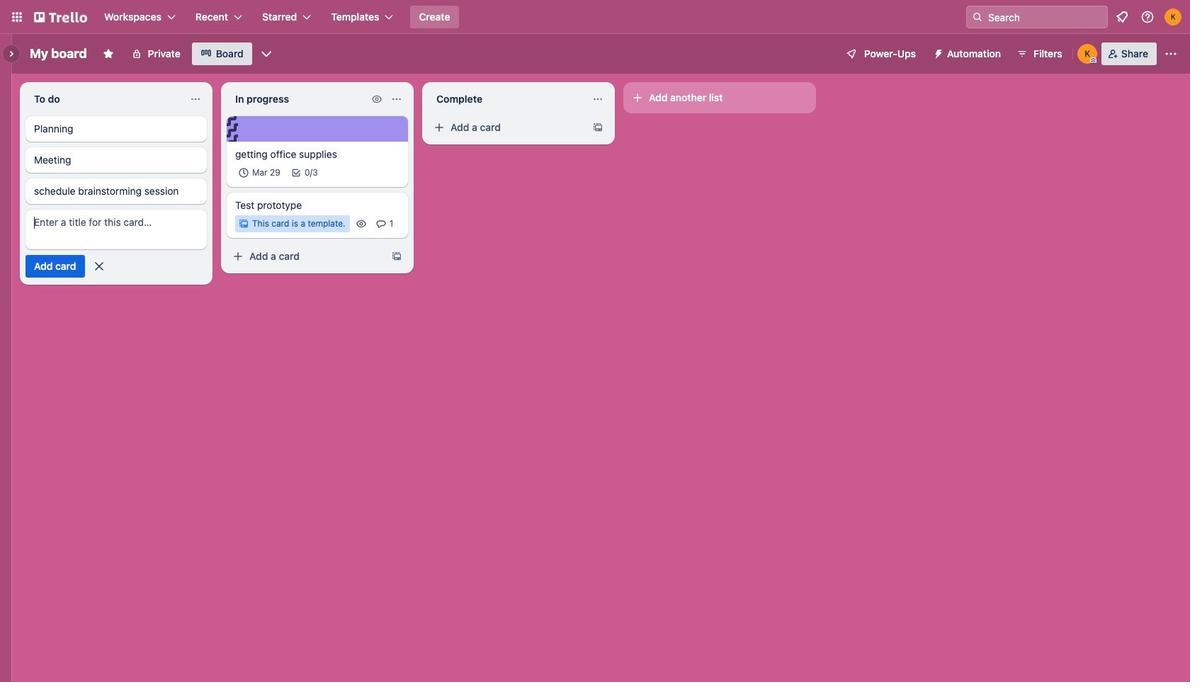 Task type: describe. For each thing, give the bounding box(es) containing it.
cancel image
[[92, 259, 106, 274]]

back to home image
[[34, 6, 87, 28]]

Board name text field
[[23, 43, 94, 65]]

show menu image
[[1165, 47, 1179, 61]]

0 notifications image
[[1114, 9, 1131, 26]]

1 vertical spatial kendallparks02 (kendallparks02) image
[[1078, 44, 1098, 64]]

Search field
[[984, 6, 1108, 28]]



Task type: vqa. For each thing, say whether or not it's contained in the screenshot.
the Workspace in Workspace visible "button"
no



Task type: locate. For each thing, give the bounding box(es) containing it.
0 vertical spatial create from template… image
[[593, 122, 604, 133]]

customize views image
[[259, 47, 273, 61]]

search image
[[973, 11, 984, 23]]

this member is an admin of this board. image
[[1091, 57, 1097, 64]]

kendallparks02 (kendallparks02) image down search field
[[1078, 44, 1098, 64]]

kendallparks02 (kendallparks02) image
[[1165, 9, 1182, 26], [1078, 44, 1098, 64]]

1 horizontal spatial create from template… image
[[593, 122, 604, 133]]

kendallparks02 (kendallparks02) image inside primary 'element'
[[1165, 9, 1182, 26]]

star or unstar board image
[[103, 48, 114, 60]]

None text field
[[227, 88, 369, 111]]

kendallparks02 (kendallparks02) image right open information menu image
[[1165, 9, 1182, 26]]

primary element
[[0, 0, 1191, 34]]

sm image
[[928, 43, 948, 62]]

None checkbox
[[235, 164, 285, 181]]

1 vertical spatial create from template… image
[[391, 251, 403, 262]]

Enter a title for this card… text field
[[26, 210, 207, 250]]

0 horizontal spatial create from template… image
[[391, 251, 403, 262]]

None text field
[[26, 88, 184, 111], [428, 88, 587, 111], [26, 88, 184, 111], [428, 88, 587, 111]]

0 vertical spatial kendallparks02 (kendallparks02) image
[[1165, 9, 1182, 26]]

create from template… image
[[593, 122, 604, 133], [391, 251, 403, 262]]

open information menu image
[[1141, 10, 1155, 24]]

1 horizontal spatial kendallparks02 (kendallparks02) image
[[1165, 9, 1182, 26]]

0 horizontal spatial kendallparks02 (kendallparks02) image
[[1078, 44, 1098, 64]]



